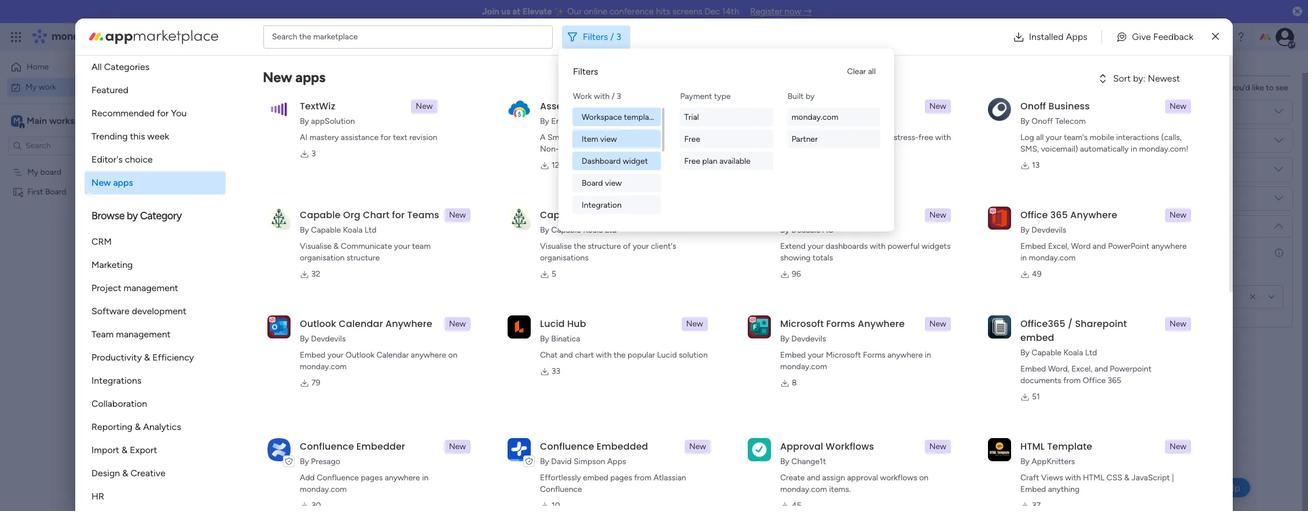 Task type: vqa. For each thing, say whether or not it's contained in the screenshot.


Task type: locate. For each thing, give the bounding box(es) containing it.
0 horizontal spatial work
[[39, 82, 56, 92]]

filters for filters
[[573, 66, 598, 77]]

visualise up organisation
[[300, 241, 332, 251]]

item view button
[[573, 130, 661, 148]]

first down make
[[773, 168, 789, 178]]

all inside log all your team's mobile interactions (calls, sms, voicemail) automatically in monday.com!
[[1036, 133, 1044, 142]]

secret inside make your gift exchange event stress-free with secret santa
[[780, 144, 804, 154]]

0 vertical spatial apps
[[1066, 31, 1088, 42]]

calendar inside embed your outlook calendar anywhere on monday.com
[[377, 350, 409, 360]]

your up voicemail)
[[1046, 133, 1062, 142]]

/ right the office365 on the bottom right of the page
[[1068, 317, 1073, 331]]

your inside extend your dashboards with powerful widgets showing totals
[[808, 241, 824, 251]]

management for team management
[[116, 329, 171, 340]]

new
[[263, 69, 292, 86], [416, 101, 433, 111], [689, 101, 706, 111], [930, 101, 946, 111], [1170, 101, 1187, 111], [91, 177, 111, 188], [449, 210, 466, 220], [930, 210, 946, 220], [1170, 210, 1187, 220], [449, 319, 466, 329], [686, 319, 703, 329], [930, 319, 946, 329], [1170, 319, 1187, 329], [449, 442, 466, 452], [689, 442, 706, 452], [930, 442, 946, 452], [1170, 442, 1187, 452]]

1 vertical spatial management
[[124, 282, 178, 293]]

embed inside the embed word, excel, and powerpoint documents from office 365
[[1021, 364, 1046, 374]]

marketplace
[[313, 32, 358, 41]]

0 vertical spatial physical
[[637, 133, 666, 142]]

apps down editor's choice
[[113, 177, 133, 188]]

apps up hide
[[295, 69, 326, 86]]

free
[[684, 134, 700, 144], [684, 156, 700, 166]]

1 vertical spatial to
[[596, 133, 604, 142]]

my down home at the top left of page
[[25, 82, 37, 92]]

notifications image
[[1105, 31, 1117, 43]]

help image
[[1235, 31, 1247, 43]]

app logo image
[[267, 98, 291, 121], [508, 98, 531, 121], [748, 98, 771, 121], [988, 98, 1011, 121], [267, 207, 291, 230], [508, 207, 531, 230], [988, 207, 1011, 230], [267, 315, 291, 339], [508, 315, 531, 339], [748, 315, 771, 339], [988, 315, 1011, 339], [267, 438, 291, 461], [508, 438, 531, 461], [748, 438, 771, 461], [988, 438, 1011, 461]]

0 vertical spatial microsoft
[[780, 317, 824, 331]]

monday.com!
[[1139, 144, 1189, 154]]

new for template
[[1170, 442, 1187, 452]]

by devdevils down 'secret santa'
[[780, 116, 826, 126]]

forms down 'microsoft forms anywhere'
[[863, 350, 886, 360]]

pages down embedder
[[361, 473, 383, 483]]

first board down make
[[773, 168, 812, 178]]

1 vertical spatial secret
[[780, 144, 804, 154]]

1 horizontal spatial ltd
[[605, 225, 617, 235]]

on inside create and assign approval workflows on monday.com items.
[[919, 473, 929, 483]]

free for free plan available
[[684, 156, 700, 166]]

calendar up embed your outlook calendar anywhere on monday.com
[[339, 317, 383, 331]]

filters down online
[[583, 31, 608, 42]]

home button
[[7, 58, 124, 76]]

confluence down presago
[[317, 473, 359, 483]]

help button
[[1210, 478, 1250, 497]]

by devdevils
[[780, 116, 826, 126], [1021, 225, 1067, 235], [300, 334, 346, 344], [780, 334, 826, 344]]

embed inside embed excel, word and powerpoint anywhere in monday.com
[[1021, 241, 1046, 251]]

people down log on the right of the page
[[1012, 144, 1037, 154]]

45
[[792, 501, 802, 511]]

register
[[750, 6, 783, 17]]

office
[[1021, 208, 1048, 222], [1083, 376, 1106, 386]]

secret down make
[[780, 144, 804, 154]]

all inside button
[[868, 67, 876, 76]]

1 chart from the left
[[363, 208, 390, 222]]

embed down craft
[[1021, 485, 1046, 494]]

0 vertical spatial filters
[[583, 31, 608, 42]]

monday.com inside create and assign approval workflows on monday.com items.
[[780, 485, 827, 494]]

1 vertical spatial work
[[39, 82, 56, 92]]

1 vertical spatial santa
[[806, 144, 827, 154]]

register now → link
[[750, 6, 812, 17]]

1 vertical spatial item
[[188, 168, 205, 178]]

1 vertical spatial forms
[[863, 350, 886, 360]]

secret up make
[[780, 100, 810, 113]]

your down 'microsoft forms anywhere'
[[808, 350, 824, 360]]

structure left of on the left top of page
[[588, 241, 621, 251]]

1 horizontal spatial visualise
[[540, 241, 572, 251]]

chart inside "capable org chart for crm by capable koala ltd"
[[603, 208, 630, 222]]

my
[[25, 82, 37, 92], [27, 167, 38, 177]]

people
[[1204, 83, 1229, 93]]

from
[[1064, 376, 1081, 386], [634, 473, 652, 483]]

ltd up visualise the structure of your client's organisations
[[605, 225, 617, 235]]

word,
[[1048, 364, 1070, 374]]

totals
[[813, 253, 833, 263]]

first board inside list box
[[27, 187, 66, 197]]

1 horizontal spatial by capable koala ltd
[[1021, 348, 1097, 358]]

by right browse
[[127, 210, 138, 222]]

embed inside embed your outlook calendar anywhere on monday.com
[[300, 350, 325, 360]]

2 vertical spatial priority
[[1115, 248, 1140, 258]]

priority for priority
[[1249, 144, 1275, 154]]

new for /
[[1170, 319, 1187, 329]]

apps down embedded
[[607, 457, 626, 467]]

embedder
[[357, 440, 405, 453]]

app logo image for microsoft forms anywhere
[[748, 315, 771, 339]]

apps
[[295, 69, 326, 86], [113, 177, 133, 188]]

board inside list box
[[45, 187, 66, 197]]

embed inside craft views with html css & javascript | embed anything
[[1021, 485, 1046, 494]]

1 visualise from the left
[[300, 241, 332, 251]]

0 horizontal spatial org
[[343, 208, 360, 222]]

the for visualise
[[574, 241, 586, 251]]

appknitters
[[1032, 457, 1075, 467]]

0 horizontal spatial to
[[596, 133, 604, 142]]

0 vertical spatial 365
[[1051, 208, 1068, 222]]

v2 info image
[[1275, 247, 1283, 259]]

1 horizontal spatial item
[[582, 134, 598, 144]]

0 horizontal spatial pages
[[361, 473, 383, 483]]

crm up client's
[[648, 208, 669, 222]]

devdevils for secret
[[792, 116, 826, 126]]

the left boards,
[[1113, 83, 1125, 93]]

of
[[623, 241, 631, 251]]

and inside the embed word, excel, and powerpoint documents from office 365
[[1095, 364, 1108, 374]]

1 vertical spatial on
[[919, 473, 929, 483]]

app logo image for asset management
[[508, 98, 531, 121]]

pages for embedded
[[610, 473, 632, 483]]

anywhere for office 365 anywhere
[[1071, 208, 1117, 222]]

the inside visualise the structure of your client's organisations
[[574, 241, 586, 251]]

0 vertical spatial by
[[806, 91, 815, 101]]

0 vertical spatial excel,
[[1048, 241, 1069, 251]]

0 vertical spatial apps
[[295, 69, 326, 86]]

people down choose
[[1090, 107, 1115, 117]]

0 horizontal spatial microsoft
[[780, 317, 824, 331]]

asset management
[[540, 100, 632, 113]]

dapulse x slim image
[[1212, 30, 1219, 44]]

1 horizontal spatial work
[[94, 30, 114, 43]]

with up anything
[[1065, 473, 1081, 483]]

2 secret from the top
[[780, 144, 804, 154]]

1 vertical spatial by capable koala ltd
[[1021, 348, 1097, 358]]

all right the clear
[[868, 67, 876, 76]]

board down gift on the top right of the page
[[814, 144, 836, 154]]

item inside button
[[582, 134, 598, 144]]

1 vertical spatial 3
[[617, 91, 621, 101]]

first board group
[[1090, 269, 1283, 309]]

1 org from the left
[[343, 208, 360, 222]]

embed down the office365 on the bottom right of the page
[[1021, 331, 1054, 344]]

by for textwiz
[[300, 116, 309, 126]]

1 horizontal spatial first
[[773, 168, 789, 178]]

date
[[1091, 144, 1108, 154]]

powerpoint
[[1110, 364, 1152, 374]]

app logo image for capable org chart for teams
[[267, 207, 291, 230]]

1 vertical spatial structure
[[347, 253, 380, 263]]

log
[[1021, 133, 1034, 142]]

items right 0
[[291, 377, 311, 387]]

our
[[567, 6, 582, 17]]

for left text
[[381, 133, 391, 142]]

embed up 49
[[1021, 241, 1046, 251]]

work for monday
[[94, 30, 114, 43]]

0 vertical spatial outlook
[[300, 317, 336, 331]]

management
[[568, 100, 632, 113]]

1 pages from the left
[[361, 473, 383, 483]]

0 vertical spatial 3
[[616, 31, 621, 42]]

5
[[552, 269, 556, 279]]

1 horizontal spatial apps
[[295, 69, 326, 86]]

partner
[[792, 134, 818, 144]]

telecom
[[1055, 116, 1086, 126]]

1 horizontal spatial on
[[919, 473, 929, 483]]

visualise for visualise & communicate your team organisation structure
[[300, 241, 332, 251]]

0 horizontal spatial anywhere
[[386, 317, 432, 331]]

2 free from the top
[[684, 156, 700, 166]]

and right 'assets'
[[695, 133, 708, 142]]

outlook down "32" at the bottom of the page
[[300, 317, 336, 331]]

powerpoint
[[1108, 241, 1150, 251]]

available
[[720, 156, 751, 166]]

org
[[343, 208, 360, 222], [583, 208, 601, 222]]

1 horizontal spatial org
[[583, 208, 601, 222]]

add confluence pages anywhere in monday.com
[[300, 473, 429, 494]]

management up productivity & efficiency
[[116, 329, 171, 340]]

pages inside add confluence pages anywhere in monday.com
[[361, 473, 383, 483]]

first board inside main content
[[773, 168, 812, 178]]

embed your outlook calendar anywhere on monday.com
[[300, 350, 457, 372]]

monday.com up 30
[[300, 485, 347, 494]]

by inside "capable org chart for crm by capable koala ltd"
[[540, 225, 549, 235]]

your inside visualise the structure of your client's organisations
[[633, 241, 649, 251]]

office 365 anywhere
[[1021, 208, 1117, 222]]

0 vertical spatial priority
[[1249, 144, 1275, 154]]

by binatica
[[540, 334, 580, 344]]

search everything image
[[1210, 31, 1221, 43]]

main content containing choose the boards, columns and people you'd like to see
[[153, 28, 1307, 511]]

home
[[27, 62, 49, 72]]

0 horizontal spatial apps
[[113, 177, 133, 188]]

the
[[299, 32, 311, 41], [1113, 83, 1125, 93], [574, 241, 586, 251], [614, 350, 626, 360]]

0 horizontal spatial first
[[27, 187, 43, 197]]

plans
[[218, 32, 237, 42]]

featured
[[91, 85, 129, 96]]

by for microsoft forms anywhere
[[780, 334, 790, 344]]

by devdevils down 'microsoft forms anywhere'
[[780, 334, 826, 344]]

org down board view
[[583, 208, 601, 222]]

santa up gift on the top right of the page
[[813, 100, 841, 113]]

board down board
[[45, 187, 66, 197]]

1 horizontal spatial first board
[[773, 168, 812, 178]]

excel, right word,
[[1072, 364, 1093, 374]]

monday.com up 8
[[780, 362, 827, 372]]

& for efficiency
[[144, 352, 150, 363]]

main content
[[153, 28, 1307, 511]]

None search field
[[171, 93, 280, 111]]

non-
[[540, 144, 559, 154]]

1 horizontal spatial chart
[[603, 208, 630, 222]]

embed for outlook calendar anywhere
[[300, 350, 325, 360]]

anywhere inside embed excel, word and powerpoint anywhere in monday.com
[[1152, 241, 1187, 251]]

item up assets.
[[582, 134, 598, 144]]

editor's
[[91, 154, 123, 165]]

shareable board image
[[12, 186, 23, 197]]

onoff down onoff business
[[1032, 116, 1053, 126]]

1 free from the top
[[684, 134, 700, 144]]

for left the teams
[[392, 208, 405, 222]]

solution
[[679, 350, 708, 360]]

chart for teams
[[363, 208, 390, 222]]

my inside my work button
[[25, 82, 37, 92]]

1 vertical spatial office
[[1083, 376, 1106, 386]]

0 horizontal spatial koala
[[343, 225, 363, 235]]

/ inside popup button
[[610, 31, 614, 42]]

simpson
[[574, 457, 605, 467]]

invite members image
[[1156, 31, 1168, 43]]

2 chart from the left
[[603, 208, 630, 222]]

0 vertical spatial all
[[868, 67, 876, 76]]

0 horizontal spatial embed
[[583, 473, 608, 483]]

koala up word,
[[1064, 348, 1083, 358]]

lucid right popular
[[657, 350, 677, 360]]

html inside craft views with html css & javascript | embed anything
[[1083, 473, 1105, 483]]

embed inside embed your microsoft forms anywhere in monday.com
[[780, 350, 806, 360]]

by devdevils up 79 in the left bottom of the page
[[300, 334, 346, 344]]

1 vertical spatial embed
[[583, 473, 608, 483]]

by for onoff business
[[1021, 116, 1030, 126]]

1 vertical spatial from
[[634, 473, 652, 483]]

3 down 'join us at elevate ✨ our online conference hits screens dec 14th'
[[616, 31, 621, 42]]

workspace image
[[11, 114, 23, 127]]

& left efficiency
[[144, 352, 150, 363]]

app logo image for office 365 anywhere
[[988, 207, 1011, 230]]

join us at elevate ✨ our online conference hits screens dec 14th
[[482, 6, 739, 17]]

1 horizontal spatial to
[[1266, 83, 1274, 93]]

give feedback button
[[1107, 25, 1203, 48]]

by devdevils for outlook
[[300, 334, 346, 344]]

work inside button
[[39, 82, 56, 92]]

devdevils down office 365 anywhere
[[1032, 225, 1067, 235]]

apps
[[1066, 31, 1088, 42], [607, 457, 626, 467]]

and left people
[[1188, 83, 1202, 93]]

view down dashboard widget
[[605, 178, 622, 188]]

& for communicate
[[334, 241, 339, 251]]

anywhere for outlook calendar anywhere
[[386, 317, 432, 331]]

1 vertical spatial crm
[[91, 236, 112, 247]]

item inside main content
[[188, 168, 205, 178]]

option
[[0, 162, 148, 164]]

your inside embed your microsoft forms anywhere in monday.com
[[808, 350, 824, 360]]

1 horizontal spatial people
[[1090, 107, 1115, 117]]

week
[[147, 131, 169, 142]]

visualise inside visualise & communicate your team organisation structure
[[300, 241, 332, 251]]

1 horizontal spatial pages
[[610, 473, 632, 483]]

inbox image
[[1131, 31, 1142, 43]]

free inside button
[[684, 156, 700, 166]]

app logo image for onoff business
[[988, 98, 1011, 121]]

by capable koala ltd for office365
[[1021, 348, 1097, 358]]

by right built at the right
[[806, 91, 815, 101]]

office right documents in the bottom right of the page
[[1083, 376, 1106, 386]]

new for management
[[689, 101, 706, 111]]

0 vertical spatial to
[[1266, 83, 1274, 93]]

1 horizontal spatial excel,
[[1072, 364, 1093, 374]]

0 vertical spatial forms
[[826, 317, 855, 331]]

anywhere
[[1152, 241, 1187, 251], [411, 350, 446, 360], [888, 350, 923, 360], [385, 473, 420, 483]]

3 up the workspace template
[[617, 91, 621, 101]]

free inside button
[[684, 134, 700, 144]]

0 vertical spatial free
[[684, 134, 700, 144]]

monday
[[52, 30, 91, 43]]

excel, inside embed excel, word and powerpoint anywhere in monday.com
[[1048, 241, 1069, 251]]

for inside "capable org chart for crm by capable koala ltd"
[[632, 208, 645, 222]]

crm up marketing
[[91, 236, 112, 247]]

capable org chart for teams
[[300, 208, 439, 222]]

& right the design
[[122, 468, 128, 479]]

0 horizontal spatial 365
[[1051, 208, 1068, 222]]

0 horizontal spatial all
[[868, 67, 876, 76]]

the left popular
[[614, 350, 626, 360]]

0 vertical spatial new apps
[[263, 69, 326, 86]]

columns
[[1156, 83, 1186, 93]]

by for built
[[806, 91, 815, 101]]

2 org from the left
[[583, 208, 601, 222]]

1 vertical spatial apps
[[113, 177, 133, 188]]

by for html template
[[1021, 457, 1030, 467]]

with inside extend your dashboards with powerful widgets showing totals
[[870, 241, 886, 251]]

and right word
[[1093, 241, 1106, 251]]

automatically
[[1080, 144, 1129, 154]]

the right search
[[299, 32, 311, 41]]

/ for office365
[[1068, 317, 1073, 331]]

microsoft down 'microsoft forms anywhere'
[[826, 350, 861, 360]]

ag
[[822, 225, 834, 235]]

1 vertical spatial physical
[[559, 144, 588, 154]]

free down trial
[[684, 134, 700, 144]]

with right work
[[594, 91, 610, 101]]

1 horizontal spatial microsoft
[[826, 350, 861, 360]]

visualise inside visualise the structure of your client's organisations
[[540, 241, 572, 251]]

1 vertical spatial filters
[[573, 66, 598, 77]]

all
[[91, 61, 102, 72]]

3 down mastery
[[311, 149, 316, 159]]

new for forms
[[930, 319, 946, 329]]

0 horizontal spatial structure
[[347, 253, 380, 263]]

chat
[[540, 350, 558, 360]]

group
[[926, 144, 949, 154]]

the up organisations
[[574, 241, 586, 251]]

Filter dashboard by text search field
[[171, 93, 280, 111]]

items right the 'done'
[[345, 97, 365, 107]]

1 vertical spatial people
[[1012, 144, 1037, 154]]

app logo image for textwiz
[[267, 98, 291, 121]]

list box
[[0, 160, 148, 358]]

0 vertical spatial by capable koala ltd
[[300, 225, 377, 235]]

13
[[1032, 160, 1040, 170]]

embed up 8
[[780, 350, 806, 360]]

crm
[[648, 208, 669, 222], [91, 236, 112, 247]]

team
[[412, 241, 431, 251]]

on inside embed your outlook calendar anywhere on monday.com
[[448, 350, 457, 360]]

and down change1t
[[807, 473, 820, 483]]

0 vertical spatial column
[[1118, 222, 1146, 232]]

ltd up the embed word, excel, and powerpoint documents from office 365
[[1085, 348, 1097, 358]]

0 horizontal spatial from
[[634, 473, 652, 483]]

1 horizontal spatial all
[[1036, 133, 1044, 142]]

from down word,
[[1064, 376, 1081, 386]]

1 vertical spatial first
[[27, 187, 43, 197]]

1 horizontal spatial embed
[[1021, 331, 1054, 344]]

0 vertical spatial work
[[94, 30, 114, 43]]

workspace selection element
[[11, 114, 97, 129]]

with left 'powerful'
[[870, 241, 886, 251]]

0 vertical spatial items
[[345, 97, 365, 107]]

collaboration
[[91, 398, 147, 409]]

customize
[[388, 97, 427, 107]]

empyra.com,
[[551, 116, 598, 126]]

anywhere inside embed your microsoft forms anywhere in monday.com
[[888, 350, 923, 360]]

by for confluence embedded
[[540, 457, 549, 467]]

ltd inside "capable org chart for crm by capable koala ltd"
[[605, 225, 617, 235]]

first right the shareable board image
[[27, 187, 43, 197]]

/ inside 'office365 / sharepoint embed'
[[1068, 317, 1073, 331]]

app logo image for approval workflows
[[748, 438, 771, 461]]

main workspace
[[27, 115, 95, 126]]

0 vertical spatial my
[[25, 82, 37, 92]]

view for board view
[[605, 178, 622, 188]]

visualise up organisations
[[540, 241, 572, 251]]

embed up 79 in the left bottom of the page
[[300, 350, 325, 360]]

0 horizontal spatial people
[[1012, 144, 1037, 154]]

view for item view
[[600, 134, 617, 144]]

by for asset management
[[540, 116, 549, 126]]

/
[[610, 31, 614, 42], [612, 91, 615, 101], [1068, 317, 1073, 331]]

pages inside effortlessly embed pages from atlassian confluence
[[610, 473, 632, 483]]

koala up communicate
[[343, 225, 363, 235]]

plan
[[702, 156, 718, 166]]

client's
[[651, 241, 676, 251]]

2 pages from the left
[[610, 473, 632, 483]]

0 horizontal spatial ltd
[[365, 225, 377, 235]]

by devdevils for microsoft
[[780, 334, 826, 344]]

filters inside popup button
[[583, 31, 608, 42]]

anywhere inside embed your outlook calendar anywhere on monday.com
[[411, 350, 446, 360]]

your left gift on the top right of the page
[[802, 133, 818, 142]]

for for ai mastery assistance for text revision
[[381, 133, 391, 142]]

my for my board
[[27, 167, 38, 177]]

workspace template
[[582, 112, 657, 122]]

your right of on the left top of page
[[633, 241, 649, 251]]

and left powerpoint
[[1095, 364, 1108, 374]]

org for capable org chart for teams
[[343, 208, 360, 222]]

& inside visualise & communicate your team organisation structure
[[334, 241, 339, 251]]

embed down simpson
[[583, 473, 608, 483]]

1 vertical spatial /
[[612, 91, 615, 101]]

embed excel, word and powerpoint anywhere in monday.com
[[1021, 241, 1187, 263]]

forms
[[826, 317, 855, 331], [863, 350, 886, 360]]

built by
[[788, 91, 815, 101]]

confluence inside effortlessly embed pages from atlassian confluence
[[540, 485, 582, 494]]

by capable koala ltd up word,
[[1021, 348, 1097, 358]]

2 vertical spatial /
[[1068, 317, 1073, 331]]

devdevils down 'secret santa'
[[792, 116, 826, 126]]

chart up communicate
[[363, 208, 390, 222]]

from inside the embed word, excel, and powerpoint documents from office 365
[[1064, 376, 1081, 386]]

0 vertical spatial embed
[[1021, 331, 1054, 344]]

new for embedded
[[689, 442, 706, 452]]

by for lucid hub
[[540, 334, 549, 344]]

trending this week
[[91, 131, 169, 142]]

forms inside embed your microsoft forms anywhere in monday.com
[[863, 350, 886, 360]]

anywhere up embed your outlook calendar anywhere on monday.com
[[386, 317, 432, 331]]

onoff up by onoff telecom
[[1021, 100, 1046, 113]]

0 horizontal spatial crm
[[91, 236, 112, 247]]

2 visualise from the left
[[540, 241, 572, 251]]

1 vertical spatial microsoft
[[826, 350, 861, 360]]

app logo image for lucid hub
[[508, 315, 531, 339]]

with inside make your gift exchange event stress-free with secret santa
[[935, 133, 951, 142]]

to right like
[[1266, 83, 1274, 93]]

org inside "capable org chart for crm by capable koala ltd"
[[583, 208, 601, 222]]

0 vertical spatial /
[[610, 31, 614, 42]]

choose
[[1083, 83, 1111, 93]]

us
[[501, 6, 510, 17]]

office down 13
[[1021, 208, 1048, 222]]

devdevils down outlook calendar anywhere
[[311, 334, 346, 344]]

santa inside make your gift exchange event stress-free with secret santa
[[806, 144, 827, 154]]

0 horizontal spatial visualise
[[300, 241, 332, 251]]

79
[[311, 378, 320, 388]]

new for hub
[[686, 319, 703, 329]]

management up categories
[[117, 30, 180, 43]]

by for approval workflows
[[780, 457, 790, 467]]

from left atlassian
[[634, 473, 652, 483]]

/ down 'join us at elevate ✨ our online conference hits screens dec 14th'
[[610, 31, 614, 42]]

my inside list box
[[27, 167, 38, 177]]

0 horizontal spatial item
[[188, 168, 205, 178]]

1 horizontal spatial by
[[806, 91, 815, 101]]

physical down template
[[637, 133, 666, 142]]

1 secret from the top
[[780, 100, 810, 113]]

1 horizontal spatial koala
[[583, 225, 603, 235]]

dashboard widget button
[[573, 152, 661, 170]]

reporting & analytics
[[91, 421, 181, 432]]

revision
[[409, 133, 437, 142]]

payment type
[[680, 91, 731, 101]]

physical down smarter
[[559, 144, 588, 154]]

1 horizontal spatial html
[[1083, 473, 1105, 483]]

partner button
[[787, 130, 880, 148]]

choice
[[125, 154, 153, 165]]

voicemail)
[[1041, 144, 1078, 154]]

santa down gift on the top right of the page
[[806, 144, 827, 154]]

creative
[[130, 468, 165, 479]]

work for my
[[39, 82, 56, 92]]

1 vertical spatial by
[[127, 210, 138, 222]]

monday.com down create
[[780, 485, 827, 494]]

app logo image for outlook calendar anywhere
[[267, 315, 291, 339]]

new for business
[[1170, 101, 1187, 111]]

0 vertical spatial crm
[[648, 208, 669, 222]]

ltd for office365
[[1085, 348, 1097, 358]]

monday.com inside embed your outlook calendar anywhere on monday.com
[[300, 362, 347, 372]]

1 vertical spatial outlook
[[346, 350, 375, 360]]

office inside the embed word, excel, and powerpoint documents from office 365
[[1083, 376, 1106, 386]]

board down dashboard
[[582, 178, 603, 188]]



Task type: describe. For each thing, give the bounding box(es) containing it.
hits
[[656, 6, 670, 17]]

apps image
[[1182, 31, 1193, 43]]

1
[[207, 168, 210, 178]]

the for choose
[[1113, 83, 1125, 93]]

new for workflows
[[930, 442, 946, 452]]

list box containing my board
[[0, 160, 148, 358]]

gift
[[820, 133, 832, 142]]

marketing
[[91, 259, 133, 270]]

by for outlook calendar anywhere
[[300, 334, 309, 344]]

select product image
[[10, 31, 22, 43]]

your inside log all your team's mobile interactions (calls, sms, voicemail) automatically in monday.com!
[[1046, 133, 1062, 142]]

anywhere inside add confluence pages anywhere in monday.com
[[385, 473, 420, 483]]

lucid hub
[[540, 317, 586, 331]]

from inside effortlessly embed pages from atlassian confluence
[[634, 473, 652, 483]]

0 vertical spatial santa
[[813, 100, 841, 113]]

should
[[1172, 248, 1196, 258]]

filters for filters / 3
[[583, 31, 608, 42]]

import & export
[[91, 445, 157, 456]]

effortlessly embed pages from atlassian confluence
[[540, 473, 686, 494]]

by for confluence embedder
[[300, 457, 309, 467]]

new for santa
[[930, 101, 946, 111]]

on for outlook calendar anywhere
[[448, 350, 457, 360]]

extend
[[780, 241, 806, 251]]

we
[[1198, 248, 1209, 258]]

boards,
[[1127, 83, 1154, 93]]

dashboard
[[582, 156, 621, 166]]

visualise for visualise the structure of your client's organisations
[[540, 241, 572, 251]]

pages for embedder
[[361, 473, 383, 483]]

software development
[[91, 306, 186, 317]]

see
[[1276, 83, 1289, 93]]

my for my work
[[25, 82, 37, 92]]

create
[[780, 473, 805, 483]]

by for browse
[[127, 210, 138, 222]]

confluence up presago
[[300, 440, 354, 453]]

and down binatica
[[560, 350, 573, 360]]

hub
[[567, 317, 586, 331]]

your inside embed your outlook calendar anywhere on monday.com
[[327, 350, 344, 360]]

excel, inside the embed word, excel, and powerpoint documents from office 365
[[1072, 364, 1093, 374]]

productivity
[[91, 352, 142, 363]]

to inside the a smarter way to manage physical assets and non-physical assets.
[[596, 133, 604, 142]]

32
[[311, 269, 320, 279]]

clear
[[847, 67, 866, 76]]

hr
[[91, 491, 104, 502]]

business
[[1049, 100, 1090, 113]]

binatica
[[551, 334, 580, 344]]

dashboards
[[826, 241, 868, 251]]

apps inside installed apps button
[[1066, 31, 1088, 42]]

in inside embed your microsoft forms anywhere in monday.com
[[925, 350, 931, 360]]

type
[[714, 91, 731, 101]]

priority for priority column
[[1090, 222, 1116, 232]]

8
[[792, 378, 797, 388]]

3 inside popup button
[[616, 31, 621, 42]]

by devdevils for office
[[1021, 225, 1067, 235]]

Search in workspace field
[[24, 139, 97, 152]]

0 vertical spatial calendar
[[339, 317, 383, 331]]

team management
[[91, 329, 171, 340]]

board down partner
[[791, 168, 812, 178]]

confluence inside add confluence pages anywhere in monday.com
[[317, 473, 359, 483]]

search the marketplace
[[272, 32, 358, 41]]

microsoft forms anywhere
[[780, 317, 905, 331]]

all for clear
[[868, 67, 876, 76]]

none search field inside main content
[[171, 93, 280, 111]]

chart for crm
[[603, 208, 630, 222]]

structure inside visualise & communicate your team organisation structure
[[347, 253, 380, 263]]

1 horizontal spatial new apps
[[263, 69, 326, 86]]

work
[[573, 91, 592, 101]]

0 vertical spatial lucid
[[540, 317, 565, 331]]

new for embedder
[[449, 442, 466, 452]]

0
[[284, 377, 289, 387]]

main
[[27, 115, 47, 126]]

see plans button
[[187, 28, 243, 46]]

new for 365
[[1170, 210, 1187, 220]]

office365
[[1021, 317, 1066, 331]]

choose the boards, columns and people you'd like to see
[[1083, 83, 1289, 93]]

a
[[540, 133, 546, 142]]

stress-
[[894, 133, 919, 142]]

koala inside "capable org chart for crm by capable koala ltd"
[[583, 225, 603, 235]]

newest
[[1148, 73, 1180, 84]]

design & creative
[[91, 468, 165, 479]]

confluence up david
[[540, 440, 594, 453]]

monday.com inside add confluence pages anywhere in monday.com
[[300, 485, 347, 494]]

1 image
[[1139, 24, 1150, 37]]

effortlessly
[[540, 473, 581, 483]]

by capable koala ltd for capable
[[300, 225, 377, 235]]

new for org
[[449, 210, 466, 220]]

boards
[[1090, 136, 1115, 146]]

software
[[91, 306, 130, 317]]

for left you
[[157, 108, 169, 119]]

by for capable org chart for teams
[[300, 225, 309, 235]]

category
[[140, 210, 182, 222]]

& inside craft views with html css & javascript | embed anything
[[1125, 473, 1130, 483]]

with inside craft views with html css & javascript | embed anything
[[1065, 473, 1081, 483]]

your inside make your gift exchange event stress-free with secret santa
[[802, 133, 818, 142]]

microsoft inside embed your microsoft forms anywhere in monday.com
[[826, 350, 861, 360]]

app logo image for office365 / sharepoint embed
[[988, 315, 1011, 339]]

filters / 3
[[583, 31, 621, 42]]

koala for capable
[[343, 225, 363, 235]]

1 vertical spatial lucid
[[657, 350, 677, 360]]

0 horizontal spatial items
[[291, 377, 311, 387]]

with right 'chart'
[[596, 350, 612, 360]]

design
[[91, 468, 120, 479]]

views
[[1041, 473, 1063, 483]]

0 horizontal spatial new apps
[[91, 177, 133, 188]]

embed inside 'office365 / sharepoint embed'
[[1021, 331, 1054, 344]]

in inside embed excel, word and powerpoint anywhere in monday.com
[[1021, 253, 1027, 263]]

outlook inside embed your outlook calendar anywhere on monday.com
[[346, 350, 375, 360]]

1 vertical spatial onoff
[[1032, 116, 1053, 126]]

app logo image for html template
[[988, 438, 1011, 461]]

clear all button
[[843, 63, 880, 81]]

devdevils for microsoft
[[792, 334, 826, 344]]

integration
[[582, 200, 622, 210]]

0 horizontal spatial physical
[[559, 144, 588, 154]]

appsolution
[[311, 116, 355, 126]]

done
[[324, 97, 343, 107]]

crm inside "capable org chart for crm by capable koala ltd"
[[648, 208, 669, 222]]

and inside create and assign approval workflows on monday.com items.
[[807, 473, 820, 483]]

& for creative
[[122, 468, 128, 479]]

apps marketplace image
[[89, 30, 218, 44]]

embedded
[[597, 440, 648, 453]]

/ for filters
[[610, 31, 614, 42]]

log all your team's mobile interactions (calls, sms, voicemail) automatically in monday.com!
[[1021, 133, 1189, 154]]

1 vertical spatial column
[[1142, 248, 1170, 258]]

devdevils for office
[[1032, 225, 1067, 235]]

item for item 1
[[188, 168, 205, 178]]

0 vertical spatial first
[[773, 168, 789, 178]]

365 inside the embed word, excel, and powerpoint documents from office 365
[[1108, 376, 1122, 386]]

atlassian
[[654, 473, 686, 483]]

register now →
[[750, 6, 812, 17]]

by devdevils for secret
[[780, 116, 826, 126]]

app logo image for secret santa
[[748, 98, 771, 121]]

your inside visualise & communicate your team organisation structure
[[394, 241, 410, 251]]

in inside log all your team's mobile interactions (calls, sms, voicemail) automatically in monday.com!
[[1131, 144, 1137, 154]]

css
[[1107, 473, 1123, 483]]

devdevils for outlook
[[311, 334, 346, 344]]

and inside embed excel, word and powerpoint anywhere in monday.com
[[1093, 241, 1106, 251]]

0 horizontal spatial html
[[1021, 440, 1045, 453]]

like
[[1252, 83, 1264, 93]]

new for calendar
[[449, 319, 466, 329]]

for for capable org chart for crm by capable koala ltd
[[632, 208, 645, 222]]

david
[[551, 457, 572, 467]]

koala for office365
[[1064, 348, 1083, 358]]

all categories
[[91, 61, 149, 72]]

board view
[[582, 178, 622, 188]]

anything
[[1048, 485, 1080, 494]]

feedback
[[1153, 31, 1194, 42]]

0 vertical spatial office
[[1021, 208, 1048, 222]]

a smarter way to manage physical assets and non-physical assets.
[[540, 133, 708, 154]]

dashboard widget
[[582, 156, 648, 166]]

ltd for capable
[[365, 225, 377, 235]]

item for item view
[[582, 134, 598, 144]]

item 1
[[188, 168, 210, 178]]

jacob simon image
[[1276, 28, 1294, 46]]

the for search
[[299, 32, 311, 41]]

documents
[[1021, 376, 1062, 386]]

you
[[171, 108, 187, 119]]

workflows
[[880, 473, 917, 483]]

embed inside effortlessly embed pages from atlassian confluence
[[583, 473, 608, 483]]

ai mastery assistance for text revision
[[300, 133, 437, 142]]

structure inside visualise the structure of your client's organisations
[[588, 241, 621, 251]]

0 horizontal spatial forms
[[826, 317, 855, 331]]

embed for office365 / sharepoint embed
[[1021, 364, 1046, 374]]

all for log
[[1036, 133, 1044, 142]]

priority column
[[1090, 222, 1146, 232]]

embed for office 365 anywhere
[[1021, 241, 1046, 251]]

0 vertical spatial management
[[117, 30, 180, 43]]

free plan available
[[684, 156, 751, 166]]

free
[[919, 133, 933, 142]]

status
[[1169, 144, 1193, 154]]

in inside add confluence pages anywhere in monday.com
[[422, 473, 429, 483]]

2 vertical spatial 3
[[311, 149, 316, 159]]

embed for microsoft forms anywhere
[[780, 350, 806, 360]]

board inside button
[[582, 178, 603, 188]]

on for approval workflows
[[919, 473, 929, 483]]

confluence embedded
[[540, 440, 648, 453]]

give
[[1132, 31, 1151, 42]]

teams
[[407, 208, 439, 222]]

assistance
[[341, 133, 379, 142]]

org for capable org chart for crm by capable koala ltd
[[583, 208, 601, 222]]

by for secret santa
[[780, 116, 790, 126]]

by for office 365 anywhere
[[1021, 225, 1030, 235]]

by onoff telecom
[[1021, 116, 1086, 126]]

1 horizontal spatial items
[[345, 97, 365, 107]]

team's
[[1064, 133, 1088, 142]]

by for office365 / sharepoint embed
[[1021, 348, 1030, 358]]

anywhere for microsoft forms anywhere
[[858, 317, 905, 331]]

trial
[[684, 112, 699, 122]]

free for free
[[684, 134, 700, 144]]

asset
[[540, 100, 566, 113]]

0 vertical spatial onoff
[[1021, 100, 1046, 113]]

manage
[[606, 133, 635, 142]]

event
[[871, 133, 892, 142]]

0 horizontal spatial apps
[[607, 457, 626, 467]]

& for export
[[122, 445, 128, 456]]

approval
[[780, 440, 823, 453]]

for for capable org chart for teams
[[392, 208, 405, 222]]

reporting
[[91, 421, 133, 432]]

search image
[[266, 97, 275, 107]]

see
[[202, 32, 216, 42]]

monday.com inside embed excel, word and powerpoint anywhere in monday.com
[[1029, 253, 1076, 263]]

& for analytics
[[135, 421, 141, 432]]

management for project management
[[124, 282, 178, 293]]

and inside the a smarter way to manage physical assets and non-physical assets.
[[695, 133, 708, 142]]

monday.com inside embed your microsoft forms anywhere in monday.com
[[780, 362, 827, 372]]

monday.com inside button
[[792, 112, 839, 122]]

approval
[[847, 473, 878, 483]]



